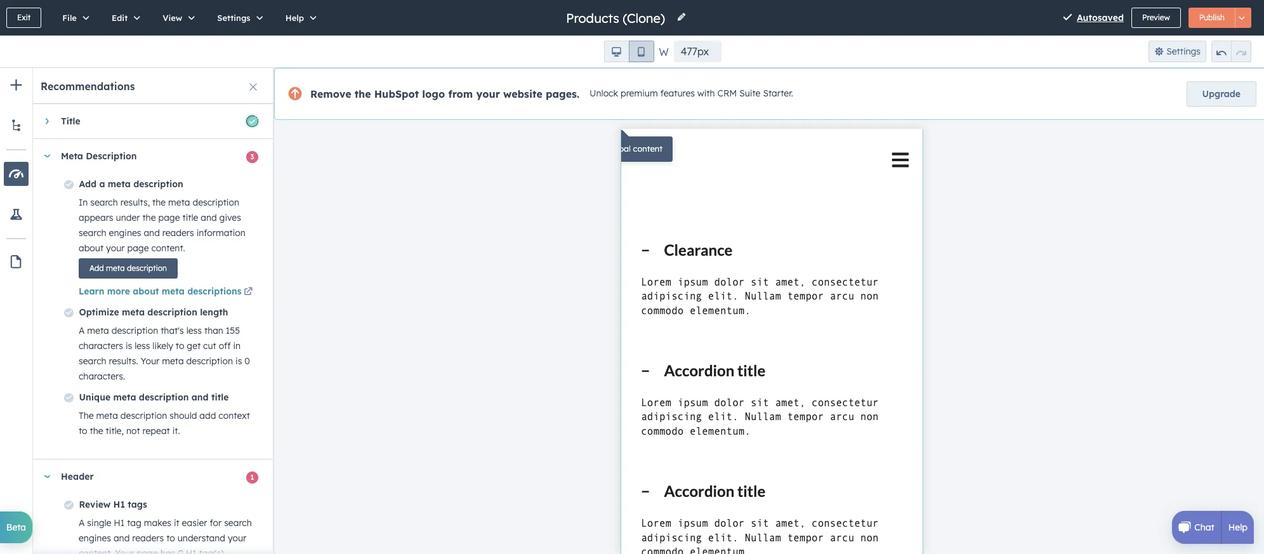 Task type: locate. For each thing, give the bounding box(es) containing it.
None field
[[565, 9, 669, 26]]

add left a
[[79, 178, 97, 190]]

0
[[245, 356, 250, 367], [178, 548, 183, 554]]

is down in
[[236, 356, 242, 367]]

2 vertical spatial your
[[228, 533, 247, 544]]

0 vertical spatial less
[[187, 325, 202, 337]]

0 vertical spatial a
[[79, 325, 85, 337]]

readers left information on the top of the page
[[162, 227, 194, 239]]

add for add meta description
[[90, 264, 104, 273]]

caret image inside meta description dropdown button
[[43, 155, 51, 158]]

0 horizontal spatial title
[[183, 212, 198, 224]]

0 horizontal spatial group
[[604, 41, 654, 62]]

a
[[79, 325, 85, 337], [79, 518, 85, 529]]

0 vertical spatial help
[[286, 13, 304, 23]]

a for a single h1 tag makes it easier for search engines and readers to understand your content. your page has 0 h1 tag(s).
[[79, 518, 85, 529]]

publish group
[[1189, 8, 1252, 28]]

h1 left tags
[[113, 499, 125, 511]]

the left title,
[[90, 425, 103, 437]]

exit link
[[6, 8, 41, 28]]

description inside button
[[127, 264, 167, 273]]

about up optimize meta description length on the left of the page
[[133, 286, 159, 297]]

0 vertical spatial readers
[[162, 227, 194, 239]]

1 vertical spatial h1
[[114, 518, 125, 529]]

meta up more
[[106, 264, 125, 273]]

readers
[[162, 227, 194, 239], [132, 533, 164, 544]]

a left single
[[79, 518, 85, 529]]

engines inside in search results, the meta description appears under the page title and gives search engines and readers information about your page content.
[[109, 227, 141, 239]]

1 horizontal spatial group
[[1212, 41, 1252, 62]]

1 vertical spatial caret image
[[43, 475, 51, 478]]

a inside a single h1 tag makes it easier for search engines and readers to understand your content. your page has 0 h1 tag(s).
[[79, 518, 85, 529]]

in search results, the meta description appears under the page title and gives search engines and readers information about your page content.
[[79, 197, 246, 254]]

learn more about meta descriptions
[[79, 286, 242, 297]]

1 vertical spatial is
[[236, 356, 242, 367]]

0 vertical spatial about
[[79, 243, 104, 254]]

1 horizontal spatial help
[[1229, 522, 1248, 533]]

page left "has"
[[137, 548, 158, 554]]

description up that's
[[148, 307, 197, 318]]

h1 left tag on the bottom left of page
[[114, 518, 125, 529]]

search right "for"
[[224, 518, 252, 529]]

and up information on the top of the page
[[201, 212, 217, 224]]

1 horizontal spatial your
[[228, 533, 247, 544]]

1 horizontal spatial to
[[166, 533, 175, 544]]

description up not
[[121, 410, 167, 422]]

less left "likely"
[[135, 340, 150, 352]]

about
[[79, 243, 104, 254], [133, 286, 159, 297]]

1 vertical spatial readers
[[132, 533, 164, 544]]

beta
[[6, 522, 26, 533]]

0 inside a meta description that's less than 155 characters is less likely to get cut off in search results. your meta description is 0 characters.
[[245, 356, 250, 367]]

1 vertical spatial settings button
[[1149, 41, 1207, 62]]

1 horizontal spatial about
[[133, 286, 159, 297]]

page right under
[[158, 212, 180, 224]]

is up results.
[[126, 340, 132, 352]]

0 horizontal spatial your
[[115, 548, 134, 554]]

2 group from the left
[[1212, 41, 1252, 62]]

1 vertical spatial 0
[[178, 548, 183, 554]]

caret image left meta
[[43, 155, 51, 158]]

and down tag on the bottom left of page
[[114, 533, 130, 544]]

your
[[141, 356, 160, 367], [115, 548, 134, 554]]

content. down single
[[79, 548, 113, 554]]

review
[[79, 499, 111, 511]]

0 horizontal spatial 0
[[178, 548, 183, 554]]

preview button
[[1132, 8, 1182, 28]]

meta right results,
[[168, 197, 190, 208]]

1 horizontal spatial less
[[187, 325, 202, 337]]

search
[[90, 197, 118, 208], [79, 227, 106, 239], [79, 356, 106, 367], [224, 518, 252, 529]]

readers inside a single h1 tag makes it easier for search engines and readers to understand your content. your page has 0 h1 tag(s).
[[132, 533, 164, 544]]

context
[[219, 410, 250, 422]]

2 vertical spatial page
[[137, 548, 158, 554]]

description up the meta description should add context to the title, not repeat it. on the bottom left
[[139, 392, 189, 403]]

settings down preview button
[[1167, 46, 1201, 57]]

readers down makes
[[132, 533, 164, 544]]

your up the add meta description
[[106, 243, 125, 254]]

unlock
[[590, 88, 619, 99]]

1 vertical spatial your
[[106, 243, 125, 254]]

title inside in search results, the meta description appears under the page title and gives search engines and readers information about your page content.
[[183, 212, 198, 224]]

0 horizontal spatial content.
[[79, 548, 113, 554]]

settings button
[[204, 0, 272, 36], [1149, 41, 1207, 62]]

characters
[[79, 340, 123, 352]]

caret image inside header dropdown button
[[43, 475, 51, 478]]

a
[[99, 178, 105, 190]]

understand
[[178, 533, 225, 544]]

0 vertical spatial add
[[79, 178, 97, 190]]

and up add
[[192, 392, 209, 403]]

description up learn more about meta descriptions
[[127, 264, 167, 273]]

h1 down understand
[[186, 548, 197, 554]]

0 horizontal spatial less
[[135, 340, 150, 352]]

description up gives at the left top
[[193, 197, 239, 208]]

1 vertical spatial a
[[79, 518, 85, 529]]

single
[[87, 518, 111, 529]]

engines down under
[[109, 227, 141, 239]]

2 vertical spatial to
[[166, 533, 175, 544]]

title button
[[33, 104, 260, 138]]

publish button
[[1189, 8, 1236, 28]]

1 vertical spatial engines
[[79, 533, 111, 544]]

1 horizontal spatial your
[[141, 356, 160, 367]]

1 horizontal spatial settings button
[[1149, 41, 1207, 62]]

caret image
[[43, 155, 51, 158], [43, 475, 51, 478]]

1 horizontal spatial settings
[[1167, 46, 1201, 57]]

add inside button
[[90, 264, 104, 273]]

learn more about meta descriptions link
[[79, 286, 255, 297]]

meta right a
[[108, 178, 131, 190]]

meta
[[108, 178, 131, 190], [168, 197, 190, 208], [106, 264, 125, 273], [162, 286, 185, 297], [122, 307, 145, 318], [87, 325, 109, 337], [162, 356, 184, 367], [113, 392, 136, 403], [96, 410, 118, 422]]

premium
[[621, 88, 658, 99]]

the
[[355, 88, 371, 100], [152, 197, 166, 208], [143, 212, 156, 224], [90, 425, 103, 437]]

1 horizontal spatial title
[[211, 392, 229, 403]]

description inside in search results, the meta description appears under the page title and gives search engines and readers information about your page content.
[[193, 197, 239, 208]]

add up learn
[[90, 264, 104, 273]]

1 group from the left
[[604, 41, 654, 62]]

0 vertical spatial your
[[141, 356, 160, 367]]

tag(s).
[[199, 548, 226, 554]]

a meta description that's less than 155 characters is less likely to get cut off in search results. your meta description is 0 characters.
[[79, 325, 250, 382]]

results.
[[109, 356, 138, 367]]

page inside a single h1 tag makes it easier for search engines and readers to understand your content. your page has 0 h1 tag(s).
[[137, 548, 158, 554]]

gives
[[219, 212, 241, 224]]

the meta description should add context to the title, not repeat it.
[[79, 410, 250, 437]]

1 horizontal spatial 0
[[245, 356, 250, 367]]

0 horizontal spatial to
[[79, 425, 87, 437]]

settings
[[217, 13, 251, 23], [1167, 46, 1201, 57]]

for
[[210, 518, 222, 529]]

chat
[[1195, 522, 1215, 533]]

h1
[[113, 499, 125, 511], [114, 518, 125, 529], [186, 548, 197, 554]]

unlock premium features with crm suite starter.
[[590, 88, 794, 99]]

cut
[[203, 340, 216, 352]]

0 vertical spatial title
[[183, 212, 198, 224]]

0 horizontal spatial settings
[[217, 13, 251, 23]]

1 vertical spatial content.
[[79, 548, 113, 554]]

beta button
[[0, 512, 32, 544]]

to down the
[[79, 425, 87, 437]]

should
[[170, 410, 197, 422]]

None text field
[[674, 41, 722, 62]]

1 vertical spatial page
[[127, 243, 149, 254]]

1 vertical spatial add
[[90, 264, 104, 273]]

your down tag on the bottom left of page
[[115, 548, 134, 554]]

0 vertical spatial caret image
[[43, 155, 51, 158]]

content. inside a single h1 tag makes it easier for search engines and readers to understand your content. your page has 0 h1 tag(s).
[[79, 548, 113, 554]]

0 horizontal spatial settings button
[[204, 0, 272, 36]]

help
[[286, 13, 304, 23], [1229, 522, 1248, 533]]

and
[[201, 212, 217, 224], [144, 227, 160, 239], [192, 392, 209, 403], [114, 533, 130, 544]]

caret image left the header
[[43, 475, 51, 478]]

engines
[[109, 227, 141, 239], [79, 533, 111, 544]]

group down publish group
[[1212, 41, 1252, 62]]

a up characters
[[79, 325, 85, 337]]

content. inside in search results, the meta description appears under the page title and gives search engines and readers information about your page content.
[[151, 243, 185, 254]]

1 vertical spatial your
[[115, 548, 134, 554]]

0 horizontal spatial help
[[286, 13, 304, 23]]

about down appears
[[79, 243, 104, 254]]

to up "has"
[[166, 533, 175, 544]]

group left 'w'
[[604, 41, 654, 62]]

0 horizontal spatial your
[[106, 243, 125, 254]]

your down "likely"
[[141, 356, 160, 367]]

to inside the meta description should add context to the title, not repeat it.
[[79, 425, 87, 437]]

0 vertical spatial engines
[[109, 227, 141, 239]]

2 vertical spatial h1
[[186, 548, 197, 554]]

learn
[[79, 286, 104, 297]]

1 vertical spatial help
[[1229, 522, 1248, 533]]

your right from
[[477, 88, 500, 100]]

title
[[183, 212, 198, 224], [211, 392, 229, 403]]

less
[[187, 325, 202, 337], [135, 340, 150, 352]]

1 horizontal spatial content.
[[151, 243, 185, 254]]

hubspot
[[374, 88, 419, 100]]

meta up title,
[[96, 410, 118, 422]]

search inside a meta description that's less than 155 characters is less likely to get cut off in search results. your meta description is 0 characters.
[[79, 356, 106, 367]]

1 a from the top
[[79, 325, 85, 337]]

meta up characters
[[87, 325, 109, 337]]

review h1 tags
[[79, 499, 147, 511]]

it.
[[173, 425, 180, 437]]

0 horizontal spatial about
[[79, 243, 104, 254]]

settings right view button
[[217, 13, 251, 23]]

header button
[[33, 460, 260, 494]]

link opens in a new window image
[[244, 288, 253, 297]]

caret image for header
[[43, 475, 51, 478]]

title up add
[[211, 392, 229, 403]]

1 vertical spatial about
[[133, 286, 159, 297]]

group
[[604, 41, 654, 62], [1212, 41, 1252, 62]]

0 vertical spatial 0
[[245, 356, 250, 367]]

engines down single
[[79, 533, 111, 544]]

search down characters
[[79, 356, 106, 367]]

1 caret image from the top
[[43, 155, 51, 158]]

caret image for meta description
[[43, 155, 51, 158]]

2 caret image from the top
[[43, 475, 51, 478]]

0 vertical spatial content.
[[151, 243, 185, 254]]

autosaved button
[[1078, 10, 1125, 25]]

title up information on the top of the page
[[183, 212, 198, 224]]

results,
[[120, 197, 150, 208]]

and down results,
[[144, 227, 160, 239]]

content. up learn more about meta descriptions link
[[151, 243, 185, 254]]

meta down more
[[122, 307, 145, 318]]

2 horizontal spatial your
[[477, 88, 500, 100]]

with
[[698, 88, 715, 99]]

0 vertical spatial to
[[176, 340, 184, 352]]

view
[[163, 13, 182, 23]]

title
[[61, 116, 80, 127]]

your right understand
[[228, 533, 247, 544]]

to inside a single h1 tag makes it easier for search engines and readers to understand your content. your page has 0 h1 tag(s).
[[166, 533, 175, 544]]

a inside a meta description that's less than 155 characters is less likely to get cut off in search results. your meta description is 0 characters.
[[79, 325, 85, 337]]

pages.
[[546, 88, 580, 100]]

2 a from the top
[[79, 518, 85, 529]]

add
[[79, 178, 97, 190], [90, 264, 104, 273]]

meta inside in search results, the meta description appears under the page title and gives search engines and readers information about your page content.
[[168, 197, 190, 208]]

2 horizontal spatial to
[[176, 340, 184, 352]]

page up the add meta description
[[127, 243, 149, 254]]

more
[[107, 286, 130, 297]]

0 vertical spatial is
[[126, 340, 132, 352]]

description
[[133, 178, 183, 190], [193, 197, 239, 208], [127, 264, 167, 273], [148, 307, 197, 318], [112, 325, 158, 337], [186, 356, 233, 367], [139, 392, 189, 403], [121, 410, 167, 422]]

to left 'get' in the bottom of the page
[[176, 340, 184, 352]]

is
[[126, 340, 132, 352], [236, 356, 242, 367]]

less up 'get' in the bottom of the page
[[187, 325, 202, 337]]

1 vertical spatial to
[[79, 425, 87, 437]]

0 vertical spatial h1
[[113, 499, 125, 511]]

0 vertical spatial settings button
[[204, 0, 272, 36]]

preview
[[1143, 13, 1171, 22]]



Task type: describe. For each thing, give the bounding box(es) containing it.
that's
[[161, 325, 184, 337]]

length
[[200, 307, 228, 318]]

0 vertical spatial your
[[477, 88, 500, 100]]

1 vertical spatial title
[[211, 392, 229, 403]]

easier
[[182, 518, 207, 529]]

search down appears
[[79, 227, 106, 239]]

title,
[[106, 425, 124, 437]]

readers inside in search results, the meta description appears under the page title and gives search engines and readers information about your page content.
[[162, 227, 194, 239]]

link opens in a new window image
[[244, 288, 253, 297]]

1 horizontal spatial is
[[236, 356, 242, 367]]

your inside a single h1 tag makes it easier for search engines and readers to understand your content. your page has 0 h1 tag(s).
[[228, 533, 247, 544]]

logo
[[423, 88, 445, 100]]

than
[[204, 325, 223, 337]]

starter.
[[764, 88, 794, 99]]

features
[[661, 88, 695, 99]]

your inside a meta description that's less than 155 characters is less likely to get cut off in search results. your meta description is 0 characters.
[[141, 356, 160, 367]]

description
[[86, 151, 137, 162]]

add meta description
[[90, 264, 167, 273]]

meta description button
[[33, 139, 260, 173]]

meta description
[[61, 151, 137, 162]]

from
[[449, 88, 473, 100]]

unique meta description and title
[[79, 392, 229, 403]]

off
[[219, 340, 231, 352]]

your inside a single h1 tag makes it easier for search engines and readers to understand your content. your page has 0 h1 tag(s).
[[115, 548, 134, 554]]

not
[[126, 425, 140, 437]]

help button
[[272, 0, 326, 36]]

likely
[[153, 340, 173, 352]]

information
[[197, 227, 246, 239]]

file button
[[49, 0, 98, 36]]

add for add a meta description
[[79, 178, 97, 190]]

meta inside the meta description should add context to the title, not repeat it.
[[96, 410, 118, 422]]

and inside a single h1 tag makes it easier for search engines and readers to understand your content. your page has 0 h1 tag(s).
[[114, 533, 130, 544]]

0 vertical spatial settings
[[217, 13, 251, 23]]

to inside a meta description that's less than 155 characters is less likely to get cut off in search results. your meta description is 0 characters.
[[176, 340, 184, 352]]

caret image
[[45, 117, 49, 125]]

file
[[62, 13, 77, 23]]

description up results,
[[133, 178, 183, 190]]

1 vertical spatial settings
[[1167, 46, 1201, 57]]

header
[[61, 471, 94, 483]]

get
[[187, 340, 201, 352]]

the
[[79, 410, 94, 422]]

upgrade
[[1203, 88, 1241, 100]]

unique
[[79, 392, 111, 403]]

help inside button
[[286, 13, 304, 23]]

optimize meta description length
[[79, 307, 228, 318]]

close image
[[250, 83, 257, 91]]

remove the hubspot logo from your website pages.
[[311, 88, 580, 100]]

autosaved
[[1078, 12, 1125, 23]]

repeat
[[143, 425, 170, 437]]

the right remove
[[355, 88, 371, 100]]

about inside in search results, the meta description appears under the page title and gives search engines and readers information about your page content.
[[79, 243, 104, 254]]

description down cut
[[186, 356, 233, 367]]

tags
[[128, 499, 147, 511]]

website
[[504, 88, 543, 100]]

add meta description button
[[79, 258, 178, 279]]

edit
[[112, 13, 128, 23]]

remove
[[311, 88, 351, 100]]

a single h1 tag makes it easier for search engines and readers to understand your content. your page has 0 h1 tag(s).
[[79, 518, 252, 554]]

your inside in search results, the meta description appears under the page title and gives search engines and readers information about your page content.
[[106, 243, 125, 254]]

in
[[233, 340, 241, 352]]

155
[[226, 325, 240, 337]]

it
[[174, 518, 180, 529]]

publish
[[1200, 13, 1226, 22]]

0 horizontal spatial is
[[126, 340, 132, 352]]

in
[[79, 197, 88, 208]]

search inside a single h1 tag makes it easier for search engines and readers to understand your content. your page has 0 h1 tag(s).
[[224, 518, 252, 529]]

the inside the meta description should add context to the title, not repeat it.
[[90, 425, 103, 437]]

characters.
[[79, 371, 125, 382]]

engines inside a single h1 tag makes it easier for search engines and readers to understand your content. your page has 0 h1 tag(s).
[[79, 533, 111, 544]]

description down optimize meta description length on the left of the page
[[112, 325, 158, 337]]

a for a meta description that's less than 155 characters is less likely to get cut off in search results. your meta description is 0 characters.
[[79, 325, 85, 337]]

edit button
[[98, 0, 149, 36]]

add
[[200, 410, 216, 422]]

meta inside button
[[106, 264, 125, 273]]

description inside the meta description should add context to the title, not repeat it.
[[121, 410, 167, 422]]

meta up optimize meta description length on the left of the page
[[162, 286, 185, 297]]

meta right unique
[[113, 392, 136, 403]]

under
[[116, 212, 140, 224]]

w
[[659, 46, 669, 58]]

optimize
[[79, 307, 119, 318]]

the right results,
[[152, 197, 166, 208]]

search up appears
[[90, 197, 118, 208]]

suite
[[740, 88, 761, 99]]

upgrade link
[[1187, 81, 1257, 107]]

1 vertical spatial less
[[135, 340, 150, 352]]

has
[[161, 548, 176, 554]]

appears
[[79, 212, 113, 224]]

0 inside a single h1 tag makes it easier for search engines and readers to understand your content. your page has 0 h1 tag(s).
[[178, 548, 183, 554]]

exit
[[17, 13, 31, 22]]

the down results,
[[143, 212, 156, 224]]

tag
[[127, 518, 141, 529]]

view button
[[149, 0, 204, 36]]

0 vertical spatial page
[[158, 212, 180, 224]]

descriptions
[[187, 286, 242, 297]]

makes
[[144, 518, 171, 529]]

crm
[[718, 88, 737, 99]]

recommendations
[[41, 80, 135, 93]]

add a meta description
[[79, 178, 183, 190]]

meta
[[61, 151, 83, 162]]

meta down "likely"
[[162, 356, 184, 367]]



Task type: vqa. For each thing, say whether or not it's contained in the screenshot.
topmost the engines
yes



